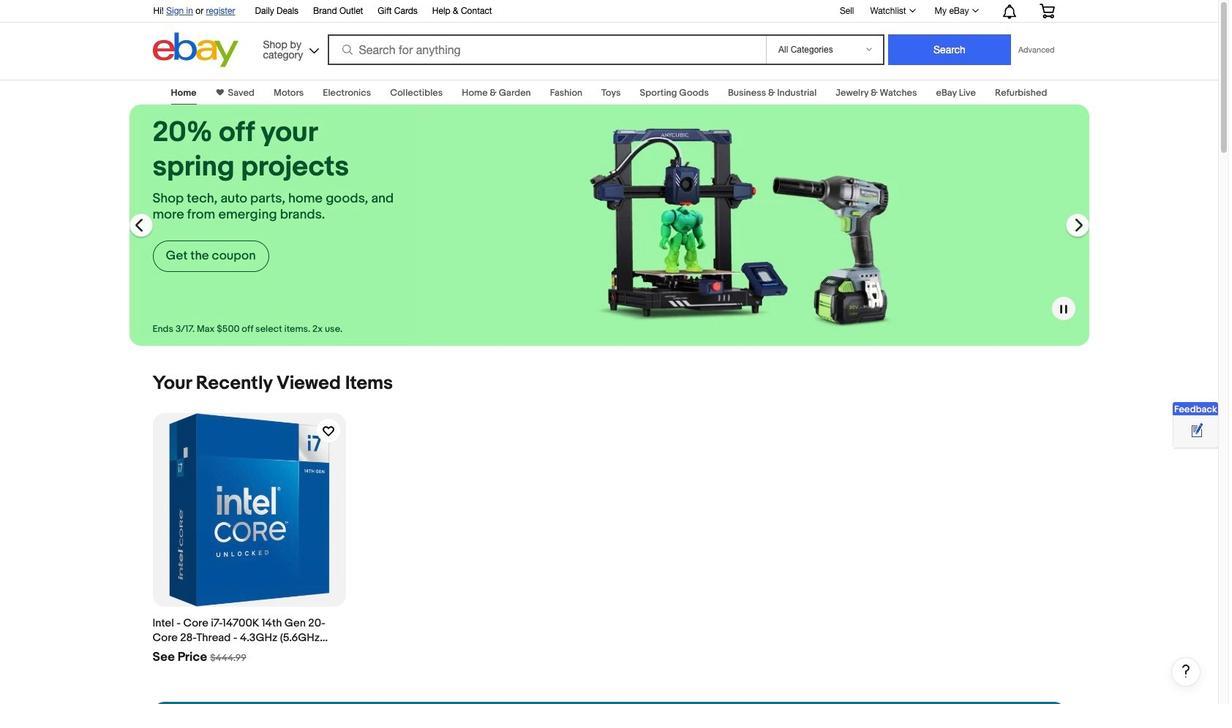 Task type: vqa. For each thing, say whether or not it's contained in the screenshot.
Watchlist icon
yes



Task type: describe. For each thing, give the bounding box(es) containing it.
Search for anything text field
[[330, 36, 763, 64]]



Task type: locate. For each thing, give the bounding box(es) containing it.
main content
[[0, 71, 1218, 705]]

your shopping cart image
[[1039, 4, 1055, 18]]

previous price $444.99 text field
[[210, 653, 246, 664]]

my ebay image
[[972, 9, 979, 12]]

account navigation
[[145, 0, 1066, 23]]

banner
[[145, 0, 1066, 71]]

watchlist image
[[909, 9, 916, 12]]

None submit
[[888, 34, 1011, 65]]

None text field
[[153, 650, 207, 666]]

help, opens dialogs image
[[1179, 664, 1193, 679]]



